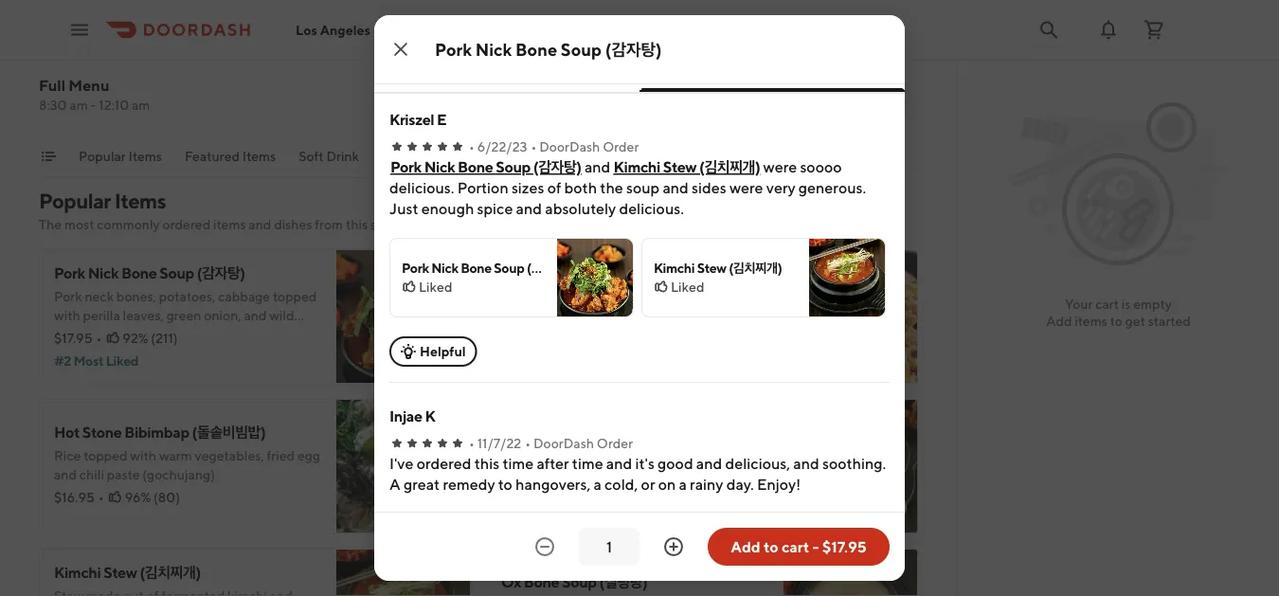 Task type: locate. For each thing, give the bounding box(es) containing it.
rice down "hot" at left bottom
[[54, 448, 81, 464]]

popular inside popular items the most commonly ordered items and dishes from this store
[[39, 189, 111, 213]]

items for featured items
[[243, 148, 276, 164]]

soup left (설렁탕)
[[562, 573, 597, 591]]

(80)
[[154, 490, 180, 505]]

1 vertical spatial -
[[813, 538, 820, 556]]

your
[[1066, 296, 1093, 312]]

with inside hot stone bibimbap (돌솥비빔밥) rice topped with warm vegetables,  fried egg and chili paste (gochujang)
[[130, 448, 157, 464]]

to left ox bone soup (설렁탕) image at bottom right
[[764, 538, 779, 556]]

0 vertical spatial items
[[213, 217, 246, 232]]

1 horizontal spatial vegetables,
[[657, 448, 726, 464]]

2 vertical spatial order
[[597, 436, 633, 451]]

Current quantity is 1 number field
[[591, 537, 629, 557]]

items down the your
[[1075, 313, 1108, 329]]

top.
[[502, 308, 525, 323]]

#2 most liked
[[54, 353, 138, 369]]

1 vertical spatial to
[[764, 538, 779, 556]]

- down spicy beef soup (육개장) image on the right bottom of page
[[813, 538, 820, 556]]

pork up neck
[[54, 264, 85, 282]]

vegetables, inside hot stone bibimbap (돌솥비빔밥) rice topped with warm vegetables,  fried egg and chili paste (gochujang)
[[195, 448, 264, 464]]

kimchi inside kimchi fried rice (김치볶음밥) fried rice with minced kimchi.  fried egg on top.
[[502, 264, 548, 282]]

11/7/22
[[478, 436, 522, 451]]

soup
[[561, 39, 602, 59], [496, 158, 531, 176], [494, 260, 525, 276], [160, 264, 194, 282], [575, 423, 610, 441], [502, 448, 533, 464], [562, 573, 597, 591]]

kimchi fried rice (김치볶음밥) image
[[784, 249, 919, 384]]

add down k
[[422, 499, 448, 515]]

topped
[[273, 289, 317, 304], [84, 448, 128, 464]]

1 horizontal spatial -
[[813, 538, 820, 556]]

- inside button
[[813, 538, 820, 556]]

popular inside button
[[79, 148, 126, 164]]

0 horizontal spatial topped
[[84, 448, 128, 464]]

0 vertical spatial to
[[1111, 313, 1123, 329]]

0 horizontal spatial to
[[764, 538, 779, 556]]

popular items the most commonly ordered items and dishes from this store
[[39, 189, 401, 232]]

add button up k
[[411, 342, 460, 373]]

wild
[[269, 308, 294, 323]]

(김치찌개) inside button
[[700, 158, 761, 176]]

1 vertical spatial cart
[[782, 538, 810, 556]]

1 vertical spatial items
[[1075, 313, 1108, 329]]

cart inside the your cart is empty add items to get started
[[1096, 296, 1120, 312]]

0 vertical spatial topped
[[273, 289, 317, 304]]

alcohol button
[[527, 147, 574, 177]]

with down bibimbap
[[130, 448, 157, 464]]

vegetables,
[[195, 448, 264, 464], [657, 448, 726, 464]]

- down the menu
[[91, 97, 96, 113]]

2 horizontal spatial liked
[[671, 279, 705, 295]]

1 vertical spatial doordash
[[534, 436, 594, 451]]

1 vertical spatial rice
[[54, 448, 81, 464]]

1 horizontal spatial cart
[[1096, 296, 1120, 312]]

1 am from the left
[[70, 97, 88, 113]]

egg inside kimchi fried rice (김치볶음밥) fried rice with minced kimchi.  fried egg on top.
[[719, 289, 742, 304]]

0 horizontal spatial $16.95
[[54, 490, 95, 505]]

add
[[1047, 313, 1073, 329], [422, 349, 448, 365], [422, 499, 448, 515], [870, 499, 896, 515], [731, 538, 761, 556]]

nick right extra
[[424, 158, 455, 176]]

from
[[315, 217, 343, 232]]

0 vertical spatial order
[[486, 60, 528, 78]]

0 vertical spatial stew
[[663, 158, 697, 176]]

nick up neck
[[88, 264, 119, 282]]

0 horizontal spatial fried
[[502, 289, 533, 304]]

1 horizontal spatial topped
[[273, 289, 317, 304]]

egg
[[719, 289, 742, 304], [298, 448, 320, 464]]

1 horizontal spatial kimchi stew (김치찌개) image
[[810, 239, 885, 317]]

featured
[[185, 148, 240, 164]]

topped inside pork nick bone soup (감자탕) pork neck bones, potatoes, cabbage topped with perilla leaves, green onion, and wild sesame seeds.
[[273, 289, 317, 304]]

soup down 6/22/23
[[496, 158, 531, 176]]

rice
[[589, 264, 619, 282], [54, 448, 81, 464]]

0 horizontal spatial items
[[213, 217, 246, 232]]

$17.95 inside button
[[823, 538, 867, 556]]

vegetables, inside the spicy beef soup (육개장) soup with shredded beef, vegetables, and noodle.
[[657, 448, 726, 464]]

nick inside button
[[424, 158, 455, 176]]

popular down 12:10
[[79, 148, 126, 164]]

2 horizontal spatial fried
[[685, 289, 716, 304]]

1 horizontal spatial $16.95 •
[[502, 490, 551, 505]]

1 horizontal spatial liked
[[419, 279, 453, 295]]

vegetables, for hot stone bibimbap (돌솥비빔밥)
[[195, 448, 264, 464]]

items up "commonly"
[[114, 189, 166, 213]]

add inside the your cart is empty add items to get started
[[1047, 313, 1073, 329]]

$16.95 for spicy
[[502, 490, 542, 505]]

pork nick bone soup (감자탕) image
[[557, 239, 633, 317], [337, 249, 471, 384]]

add for spicy beef soup (육개장)
[[870, 499, 896, 515]]

add button up ox bone soup (설렁탕) image at bottom right
[[858, 492, 907, 522]]

0 vertical spatial egg
[[719, 289, 742, 304]]

liked left 'on'
[[671, 279, 705, 295]]

(감자탕) inside pork nick bone soup (감자탕) pork neck bones, potatoes, cabbage topped with perilla leaves, green onion, and wild sesame seeds.
[[197, 264, 245, 282]]

$16.95 • down chili
[[54, 490, 104, 505]]

• 6/22/23 • doordash order
[[469, 139, 639, 155]]

fried right kimchi.
[[685, 289, 716, 304]]

0 horizontal spatial liked
[[106, 353, 138, 369]]

$17.95 up "#2"
[[54, 330, 92, 346]]

0 horizontal spatial $16.95 •
[[54, 490, 104, 505]]

order up '(89)'
[[597, 436, 633, 451]]

items inside popular items the most commonly ordered items and dishes from this store
[[114, 189, 166, 213]]

notification bell image
[[1098, 18, 1121, 41]]

popular
[[79, 148, 126, 164], [39, 189, 111, 213]]

helpful button
[[390, 337, 478, 367]]

add button
[[411, 342, 460, 373], [411, 492, 460, 522], [858, 492, 907, 522]]

soup up potatoes, at the left of page
[[160, 264, 194, 282]]

doordash right 6/22/23
[[540, 139, 600, 155]]

(김치찌개) down item search search box
[[700, 158, 761, 176]]

topped up wild
[[273, 289, 317, 304]]

warm
[[159, 448, 192, 464]]

with inside pork nick bone soup (감자탕) pork neck bones, potatoes, cabbage topped with perilla leaves, green onion, and wild sesame seeds.
[[54, 308, 80, 323]]

1 $16.95 • from the left
[[54, 490, 104, 505]]

vegetables, down (돌솥비빔밥)
[[195, 448, 264, 464]]

$16.95
[[54, 490, 95, 505], [502, 490, 542, 505]]

1 $16.95 from the left
[[54, 490, 95, 505]]

0 horizontal spatial am
[[70, 97, 88, 113]]

bone inside pork nick bone soup (감자탕) pork neck bones, potatoes, cabbage topped with perilla leaves, green onion, and wild sesame seeds.
[[121, 264, 157, 282]]

pork nick bone soup (감자탕)
[[435, 39, 662, 59], [391, 158, 582, 176], [402, 260, 569, 276]]

vegetables, for spicy beef soup (육개장)
[[657, 448, 726, 464]]

97% (89)
[[572, 490, 625, 505]]

$16.95 •
[[54, 490, 104, 505], [502, 490, 551, 505]]

add for hot stone bibimbap (돌솥비빔밥)
[[422, 499, 448, 515]]

0 vertical spatial cart
[[1096, 296, 1120, 312]]

rice inside kimchi fried rice (김치볶음밥) fried rice with minced kimchi.  fried egg on top.
[[589, 264, 619, 282]]

0 horizontal spatial -
[[91, 97, 96, 113]]

pork right close pork nick bone soup (감자탕) icon at the top of the page
[[435, 39, 472, 59]]

add to cart - $17.95
[[731, 538, 867, 556]]

items
[[213, 217, 246, 232], [1075, 313, 1108, 329]]

am right 12:10
[[132, 97, 150, 113]]

and inside popular items the most commonly ordered items and dishes from this store
[[249, 217, 271, 232]]

0 horizontal spatial pork nick bone soup (감자탕) image
[[337, 249, 471, 384]]

nick
[[476, 39, 512, 59], [424, 158, 455, 176], [432, 260, 459, 276], [88, 264, 119, 282]]

with right rice
[[561, 289, 587, 304]]

kimchi stew (김치찌개) image
[[810, 239, 885, 317], [337, 549, 471, 596]]

items right featured at the top of the page
[[243, 148, 276, 164]]

green
[[167, 308, 201, 323]]

1 vertical spatial popular
[[39, 189, 111, 213]]

add button down k
[[411, 492, 460, 522]]

fried up top.
[[502, 289, 533, 304]]

doordash up noodle.
[[534, 436, 594, 451]]

with up sesame
[[54, 308, 80, 323]]

k
[[425, 407, 435, 425]]

egg left 'on'
[[719, 289, 742, 304]]

2 $16.95 from the left
[[502, 490, 542, 505]]

doordash
[[540, 139, 600, 155], [534, 436, 594, 451]]

1 horizontal spatial items
[[1075, 313, 1108, 329]]

hot
[[54, 423, 80, 441]]

items inside the your cart is empty add items to get started
[[1075, 313, 1108, 329]]

bibimbap
[[124, 423, 189, 441]]

popular for popular items
[[79, 148, 126, 164]]

0 vertical spatial $17.95
[[54, 330, 92, 346]]

(김치찌개) down (80)
[[140, 564, 201, 582]]

• down chili
[[98, 490, 104, 505]]

1 vertical spatial egg
[[298, 448, 320, 464]]

2 $16.95 • from the left
[[502, 490, 551, 505]]

pork nick bone soup (감자탕) button
[[391, 156, 582, 177]]

2 vertical spatial (김치찌개)
[[140, 564, 201, 582]]

$16.95 down noodle.
[[502, 490, 542, 505]]

6/22/23
[[478, 139, 528, 155]]

1 vertical spatial pork nick bone soup (감자탕)
[[391, 158, 582, 176]]

extra
[[382, 148, 414, 164]]

liked
[[419, 279, 453, 295], [671, 279, 705, 295], [106, 353, 138, 369]]

los angeles button
[[296, 22, 386, 38]]

and inside the spicy beef soup (육개장) soup with shredded beef, vegetables, and noodle.
[[729, 448, 752, 464]]

kriszel
[[390, 110, 434, 128]]

- inside full menu 8:30 am - 12:10 am
[[91, 97, 96, 113]]

$16.95 • down noodle.
[[502, 490, 551, 505]]

to left get
[[1111, 313, 1123, 329]]

0 horizontal spatial rice
[[54, 448, 81, 464]]

add up k
[[422, 349, 448, 365]]

(김치찌개) up 'on'
[[729, 260, 783, 276]]

0 horizontal spatial egg
[[298, 448, 320, 464]]

minced
[[590, 289, 635, 304]]

fried up rice
[[551, 264, 586, 282]]

extra sides (추가메뉴)
[[382, 148, 505, 164]]

pork
[[435, 39, 472, 59], [391, 158, 422, 176], [402, 260, 429, 276], [54, 264, 85, 282], [54, 289, 82, 304]]

$16.95 down chili
[[54, 490, 95, 505]]

liked for kimchi
[[671, 279, 705, 295]]

vegetables, right beef,
[[657, 448, 726, 464]]

0 horizontal spatial $17.95
[[54, 330, 92, 346]]

to inside the your cart is empty add items to get started
[[1111, 313, 1123, 329]]

order up the kimchi stew (김치찌개) button
[[603, 139, 639, 155]]

fried
[[267, 448, 295, 464]]

2 vertical spatial kimchi stew (김치찌개)
[[54, 564, 201, 582]]

(감자탕) inside button
[[534, 158, 582, 176]]

items right ordered
[[213, 217, 246, 232]]

with inside the spicy beef soup (육개장) soup with shredded beef, vegetables, and noodle.
[[535, 448, 562, 464]]

2 vegetables, from the left
[[657, 448, 726, 464]]

1 horizontal spatial am
[[132, 97, 150, 113]]

am down the menu
[[70, 97, 88, 113]]

add down the your
[[1047, 313, 1073, 329]]

spicy beef soup (육개장) soup with shredded beef, vegetables, and noodle.
[[502, 423, 752, 483]]

pork nick bone soup (감자탕) dialog
[[374, 0, 905, 596]]

rice up minced on the left
[[589, 264, 619, 282]]

injae k
[[390, 407, 435, 425]]

shredded
[[564, 448, 622, 464]]

soup up noodle.
[[502, 448, 533, 464]]

items inside popular items the most commonly ordered items and dishes from this store
[[213, 217, 246, 232]]

0 vertical spatial (김치찌개)
[[700, 158, 761, 176]]

and inside pork nick bone soup (감자탕) pork neck bones, potatoes, cabbage topped with perilla leaves, green onion, and wild sesame seeds.
[[244, 308, 267, 323]]

0 horizontal spatial cart
[[782, 538, 810, 556]]

add button for (돌솥비빔밥)
[[411, 492, 460, 522]]

close pork nick bone soup (감자탕) image
[[390, 38, 412, 61]]

items down 12:10
[[129, 148, 162, 164]]

topped up chili
[[84, 448, 128, 464]]

1 horizontal spatial to
[[1111, 313, 1123, 329]]

1 horizontal spatial $16.95
[[502, 490, 542, 505]]

decrease quantity by 1 image
[[534, 536, 556, 558]]

menu
[[69, 76, 109, 94]]

popular for popular items the most commonly ordered items and dishes from this store
[[39, 189, 111, 213]]

order button
[[456, 50, 558, 88]]

soft drink button
[[299, 147, 359, 177]]

$17.95
[[54, 330, 92, 346], [823, 538, 867, 556]]

order up 6/22/23
[[486, 60, 528, 78]]

with down 'beef'
[[535, 448, 562, 464]]

1 vertical spatial $17.95
[[823, 538, 867, 556]]

0 vertical spatial rice
[[589, 264, 619, 282]]

pork down kriszel
[[391, 158, 422, 176]]

soup inside button
[[496, 158, 531, 176]]

add right increase quantity by 1 image
[[731, 538, 761, 556]]

0 vertical spatial -
[[91, 97, 96, 113]]

the
[[39, 217, 62, 232]]

(돌솥비빔밥)
[[192, 423, 266, 441]]

fried
[[551, 264, 586, 282], [502, 289, 533, 304], [685, 289, 716, 304]]

0 horizontal spatial vegetables,
[[195, 448, 264, 464]]

$17.95 down spicy beef soup (육개장) image on the right bottom of page
[[823, 538, 867, 556]]

liked up helpful button
[[419, 279, 453, 295]]

liked down 92%
[[106, 353, 138, 369]]

96% (80)
[[125, 490, 180, 505]]

popular up most
[[39, 189, 111, 213]]

add up ox bone soup (설렁탕) image at bottom right
[[870, 499, 896, 515]]

1 vertical spatial order
[[603, 139, 639, 155]]

angeles
[[320, 22, 371, 38]]

1 horizontal spatial rice
[[589, 264, 619, 282]]

with
[[561, 289, 587, 304], [54, 308, 80, 323], [130, 448, 157, 464], [535, 448, 562, 464]]

1 vegetables, from the left
[[195, 448, 264, 464]]

egg inside hot stone bibimbap (돌솥비빔밥) rice topped with warm vegetables,  fried egg and chili paste (gochujang)
[[298, 448, 320, 464]]

1 vertical spatial topped
[[84, 448, 128, 464]]

los
[[296, 22, 317, 38]]

(김치찌개)
[[700, 158, 761, 176], [729, 260, 783, 276], [140, 564, 201, 582]]

items for popular items the most commonly ordered items and dishes from this store
[[114, 189, 166, 213]]

helpful
[[420, 344, 466, 359]]

get
[[1126, 313, 1146, 329]]

topped inside hot stone bibimbap (돌솥비빔밥) rice topped with warm vegetables,  fried egg and chili paste (gochujang)
[[84, 448, 128, 464]]

leaves,
[[123, 308, 164, 323]]

empty
[[1134, 296, 1173, 312]]

0 vertical spatial popular
[[79, 148, 126, 164]]

• left the 11/7/22
[[469, 436, 475, 451]]

egg right fried
[[298, 448, 320, 464]]

doordash for injae k
[[534, 436, 594, 451]]

1 vertical spatial kimchi stew (김치찌개) image
[[337, 549, 471, 596]]

full
[[39, 76, 65, 94]]

this
[[346, 217, 368, 232]]

1 horizontal spatial $17.95
[[823, 538, 867, 556]]

extra sides (추가메뉴) button
[[382, 147, 505, 177]]

stone
[[82, 423, 122, 441]]

0 vertical spatial doordash
[[540, 139, 600, 155]]

1 horizontal spatial egg
[[719, 289, 742, 304]]



Task type: vqa. For each thing, say whether or not it's contained in the screenshot.
option group
no



Task type: describe. For each thing, give the bounding box(es) containing it.
ox bone soup (설렁탕) image
[[784, 549, 919, 596]]

nick right close pork nick bone soup (감자탕) icon at the top of the page
[[476, 39, 512, 59]]

0 vertical spatial kimchi stew (김치찌개)
[[614, 158, 761, 176]]

beef
[[540, 423, 572, 441]]

store
[[371, 217, 401, 232]]

1 horizontal spatial pork nick bone soup (감자탕) image
[[557, 239, 633, 317]]

Item Search search field
[[646, 89, 903, 110]]

1 vertical spatial stew
[[697, 260, 727, 276]]

sesame
[[54, 327, 99, 342]]

kimchi.
[[637, 289, 682, 304]]

chili
[[79, 467, 104, 483]]

kriszel e
[[390, 110, 447, 128]]

(설렁탕)
[[600, 573, 648, 591]]

egg for (돌솥비빔밥)
[[298, 448, 320, 464]]

ox bone soup (설렁탕)
[[502, 573, 648, 591]]

seeds.
[[101, 327, 139, 342]]

on
[[745, 289, 760, 304]]

egg for (김치볶음밥)
[[719, 289, 742, 304]]

0 vertical spatial pork nick bone soup (감자탕)
[[435, 39, 662, 59]]

featured items
[[185, 148, 276, 164]]

with inside kimchi fried rice (김치볶음밥) fried rice with minced kimchi.  fried egg on top.
[[561, 289, 587, 304]]

hot stone bibimbap (돌솥비빔밥) rice topped with warm vegetables,  fried egg and chili paste (gochujang)
[[54, 423, 320, 483]]

kimchi stew (김치찌개) button
[[614, 156, 761, 177]]

0 horizontal spatial kimchi stew (김치찌개) image
[[337, 549, 471, 596]]

bones,
[[116, 289, 156, 304]]

0 items, open order cart image
[[1143, 18, 1166, 41]]

started
[[1149, 313, 1191, 329]]

order for e
[[603, 139, 639, 155]]

drink
[[327, 148, 359, 164]]

• right the 11/7/22
[[525, 436, 531, 451]]

add for pork nick bone soup (감자탕)
[[422, 349, 448, 365]]

paste
[[107, 467, 140, 483]]

liked for pork
[[419, 279, 453, 295]]

nick inside pork nick bone soup (감자탕) pork neck bones, potatoes, cabbage topped with perilla leaves, green onion, and wild sesame seeds.
[[88, 264, 119, 282]]

to inside button
[[764, 538, 779, 556]]

96%
[[125, 490, 151, 505]]

0 vertical spatial kimchi stew (김치찌개) image
[[810, 239, 885, 317]]

cabbage
[[218, 289, 270, 304]]

kimchi inside button
[[614, 158, 661, 176]]

cart inside button
[[782, 538, 810, 556]]

• 11/7/22 • doordash order
[[469, 436, 633, 451]]

pork nick bone soup (감자탕) pork neck bones, potatoes, cabbage topped with perilla leaves, green onion, and wild sesame seeds.
[[54, 264, 317, 342]]

commonly
[[97, 217, 160, 232]]

92% (211)
[[123, 330, 178, 346]]

beef,
[[624, 448, 655, 464]]

add to cart - $17.95 button
[[708, 528, 890, 566]]

onion,
[[204, 308, 241, 323]]

order for k
[[597, 436, 633, 451]]

(89)
[[600, 490, 625, 505]]

increase quantity by 1 image
[[663, 536, 685, 558]]

most
[[73, 353, 103, 369]]

soup up shredded
[[575, 423, 610, 441]]

8:30
[[39, 97, 67, 113]]

pork inside button
[[391, 158, 422, 176]]

(김치볶음밥)
[[621, 264, 695, 282]]

1 vertical spatial kimchi stew (김치찌개)
[[654, 260, 783, 276]]

$16.95 • for hot
[[54, 490, 104, 505]]

rice inside hot stone bibimbap (돌솥비빔밥) rice topped with warm vegetables,  fried egg and chili paste (gochujang)
[[54, 448, 81, 464]]

(gochujang)
[[142, 467, 215, 483]]

neck
[[85, 289, 114, 304]]

2 vertical spatial stew
[[104, 564, 137, 582]]

popular items
[[79, 148, 162, 164]]

your cart is empty add items to get started
[[1047, 296, 1191, 329]]

(육개장)
[[612, 423, 661, 441]]

add button for (육개장)
[[858, 492, 907, 522]]

kimchi fried rice (김치볶음밥) fried rice with minced kimchi.  fried egg on top.
[[502, 264, 760, 323]]

e
[[437, 110, 447, 128]]

bone inside button
[[458, 158, 493, 176]]

soft
[[299, 148, 324, 164]]

2 vertical spatial pork nick bone soup (감자탕)
[[402, 260, 569, 276]]

• down perilla
[[96, 330, 102, 346]]

los angeles
[[296, 22, 371, 38]]

items for popular items
[[129, 148, 162, 164]]

97%
[[572, 490, 597, 505]]

and inside hot stone bibimbap (돌솥비빔밥) rice topped with warm vegetables,  fried egg and chili paste (gochujang)
[[54, 467, 77, 483]]

nick up 'helpful'
[[432, 260, 459, 276]]

$16.95 • for spicy
[[502, 490, 551, 505]]

open menu image
[[68, 18, 91, 41]]

soup right order button
[[561, 39, 602, 59]]

(211)
[[151, 330, 178, 346]]

#2
[[54, 353, 71, 369]]

alcohol
[[527, 148, 574, 164]]

soup inside pork nick bone soup (감자탕) pork neck bones, potatoes, cabbage topped with perilla leaves, green onion, and wild sesame seeds.
[[160, 264, 194, 282]]

pork up helpful button
[[402, 260, 429, 276]]

ordered
[[163, 217, 211, 232]]

soft drink
[[299, 148, 359, 164]]

92%
[[123, 330, 148, 346]]

most
[[64, 217, 94, 232]]

• right 6/22/23
[[531, 139, 537, 155]]

soup up top.
[[494, 260, 525, 276]]

stew inside button
[[663, 158, 697, 176]]

perilla
[[83, 308, 120, 323]]

ox
[[502, 573, 521, 591]]

rice
[[536, 289, 558, 304]]

spicy
[[502, 423, 538, 441]]

hot stone bibimbap (돌솥비빔밥) image
[[337, 399, 471, 534]]

featured items button
[[185, 147, 276, 177]]

$16.95 for hot
[[54, 490, 95, 505]]

1 vertical spatial (김치찌개)
[[729, 260, 783, 276]]

noodle.
[[502, 467, 547, 483]]

pork left neck
[[54, 289, 82, 304]]

2 am from the left
[[132, 97, 150, 113]]

full menu 8:30 am - 12:10 am
[[39, 76, 150, 113]]

• up pork nick bone soup (감자탕) button
[[469, 139, 475, 155]]

doordash for kriszel e
[[540, 139, 600, 155]]

add inside pork nick bone soup (감자탕) 'dialog'
[[731, 538, 761, 556]]

• down noodle.
[[546, 490, 551, 505]]

injae
[[390, 407, 422, 425]]

1 horizontal spatial fried
[[551, 264, 586, 282]]

(추가메뉴)
[[450, 148, 505, 164]]

12:10
[[99, 97, 129, 113]]

sides
[[417, 148, 447, 164]]

is
[[1122, 296, 1131, 312]]

order inside button
[[486, 60, 528, 78]]

potatoes,
[[159, 289, 216, 304]]

spicy beef soup (육개장) image
[[784, 399, 919, 534]]

$17.95 •
[[54, 330, 102, 346]]

popular items button
[[79, 147, 162, 177]]



